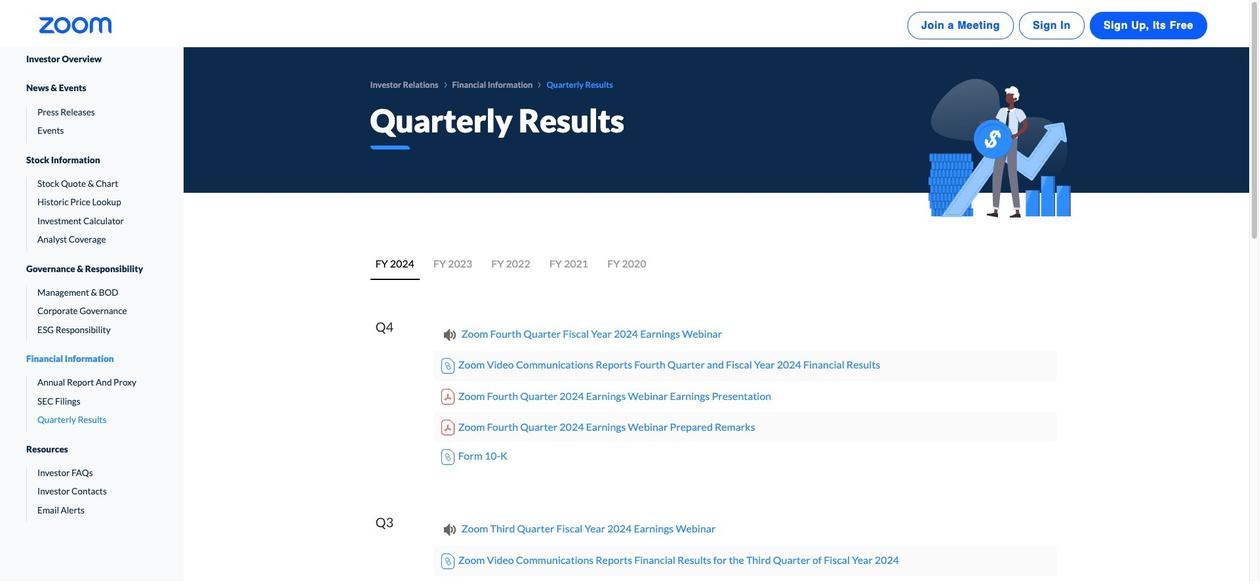 Task type: vqa. For each thing, say whether or not it's contained in the screenshot.
Zoom Video Communications, Inc. Logo
yes



Task type: locate. For each thing, give the bounding box(es) containing it.
tab list
[[370, 256, 1063, 272]]

quarterly results image
[[929, 79, 1071, 218]]



Task type: describe. For each thing, give the bounding box(es) containing it.
zoom video communications, inc. logo image
[[39, 17, 112, 34]]



